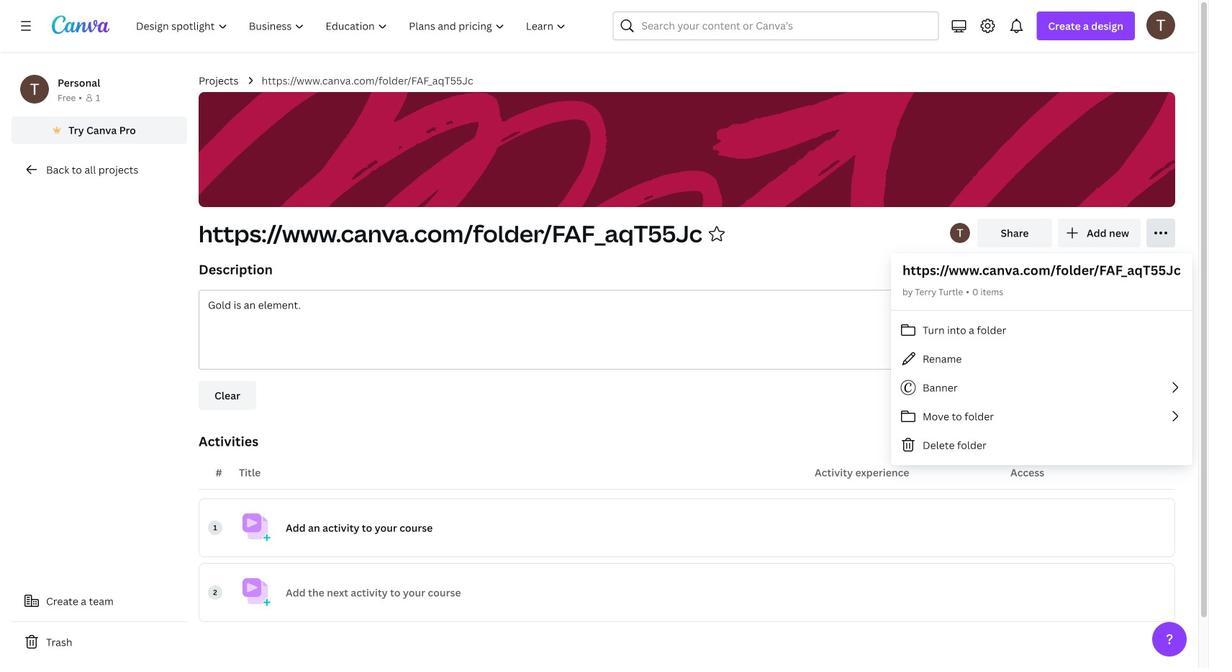 Task type: locate. For each thing, give the bounding box(es) containing it.
Add a description to help team members understand what this course is about. text field
[[199, 291, 1175, 336]]

1 vertical spatial row
[[199, 564, 1175, 623]]

0 vertical spatial row
[[199, 499, 1175, 558]]

1 row from the top
[[199, 499, 1175, 558]]

None search field
[[613, 12, 939, 40]]

row
[[199, 499, 1175, 558], [199, 564, 1175, 623]]



Task type: describe. For each thing, give the bounding box(es) containing it.
top level navigation element
[[127, 12, 578, 40]]

2 row from the top
[[199, 564, 1175, 623]]

Search search field
[[642, 12, 910, 40]]

terry turtle image
[[1147, 11, 1175, 39]]



Task type: vqa. For each thing, say whether or not it's contained in the screenshot.
top row
yes



